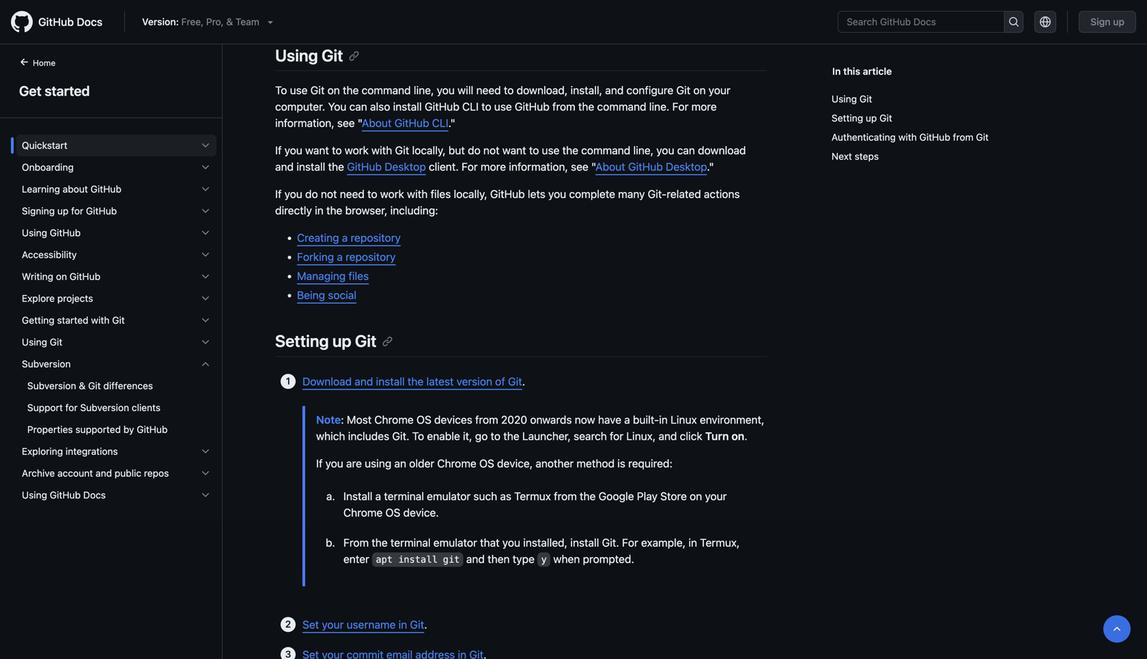 Task type: describe. For each thing, give the bounding box(es) containing it.
the left latest
[[408, 375, 424, 388]]

about github cli ."
[[362, 117, 456, 130]]

up right sign
[[1114, 16, 1125, 27]]

2020
[[501, 413, 528, 426]]

subversion element containing subversion
[[11, 353, 222, 441]]

from the terminal emulator that you installed, install git. for example, in termux, enter
[[344, 536, 740, 566]]

using for using git dropdown button
[[22, 336, 47, 348]]

get
[[19, 83, 42, 99]]

sc 9kayk9 0 image for explore projects
[[200, 293, 211, 304]]

team
[[236, 16, 259, 27]]

github desktop link
[[347, 160, 426, 173]]

1 vertical spatial see
[[571, 160, 589, 173]]

sc 9kayk9 0 image for using git
[[200, 337, 211, 348]]

apt install git and then type y when prompted.
[[376, 553, 635, 566]]

github up git-
[[629, 160, 663, 173]]

home link
[[14, 57, 77, 70]]

chrome inside ': most chrome os devices from 2020 onwards now have a built-in linux environment, which includes git. to enable it, go to the launcher, search for linux, and click'
[[375, 413, 414, 426]]

your inside 'install a terminal emulator such as termux from the google play store on your chrome os device.'
[[705, 490, 727, 503]]

github down download,
[[515, 100, 550, 113]]

sc 9kayk9 0 image for onboarding
[[200, 162, 211, 173]]

exploring
[[22, 446, 63, 457]]

search image
[[1009, 16, 1020, 27]]

1 horizontal spatial about
[[596, 160, 626, 173]]

triangle down image
[[265, 16, 276, 27]]

is
[[618, 457, 626, 470]]

line, inside to use git on the command line, you will need to download, install, and configure git on your computer. you can also install github cli to use github from the command line. for more information, see "
[[414, 84, 434, 97]]

2 vertical spatial .
[[424, 618, 427, 631]]

using github button
[[16, 222, 217, 244]]

git down in this article
[[860, 93, 873, 105]]

public
[[115, 468, 141, 479]]

accessibility button
[[16, 244, 217, 266]]

quickstart button
[[16, 135, 217, 156]]

install left latest
[[376, 375, 405, 388]]

to inside to use git on the command line, you will need to download, install, and configure git on your computer. you can also install github cli to use github from the command line. for more information, see "
[[275, 84, 287, 97]]

files inside "creating a repository forking a repository managing files being social"
[[349, 270, 369, 283]]

on inside dropdown button
[[56, 271, 67, 282]]

that
[[480, 536, 500, 549]]

github down learning about github dropdown button
[[86, 205, 117, 217]]

built-
[[633, 413, 660, 426]]

the inside ': most chrome os devices from 2020 onwards now have a built-in linux environment, which includes git. to enable it, go to the launcher, search for linux, and click'
[[504, 430, 520, 443]]

to use git on the command line, you will need to download, install, and configure git on your computer. you can also install github cli to use github from the command line. for more information, see "
[[275, 84, 731, 130]]

sc 9kayk9 0 image for writing on github
[[200, 271, 211, 282]]

this
[[844, 66, 861, 77]]

support for subversion clients link
[[16, 397, 217, 419]]

clients
[[132, 402, 161, 413]]

using down triangle down image at the top left of the page
[[275, 46, 318, 65]]

search
[[574, 430, 607, 443]]

set your username in git .
[[303, 618, 427, 631]]

you up directly
[[285, 188, 303, 201]]

1 vertical spatial "
[[592, 160, 596, 173]]

not inside if you do not need to work with files locally, github lets you complete many git-related actions directly in the browser, including:
[[321, 188, 337, 201]]

0 vertical spatial docs
[[77, 15, 103, 28]]

differences
[[103, 380, 153, 391]]

locally, inside the 'if you want to work with git locally, but do not want to use the command line, you can download and install the'
[[412, 144, 446, 157]]

0 vertical spatial &
[[226, 16, 233, 27]]

authenticating with github from git link
[[832, 128, 1090, 147]]

Search GitHub Docs search field
[[839, 12, 1005, 32]]

you up about github desktop link
[[657, 144, 675, 157]]

the down install,
[[579, 100, 595, 113]]

sc 9kayk9 0 image for using github
[[200, 228, 211, 238]]

1 vertical spatial using git
[[832, 93, 873, 105]]

learning about github button
[[16, 178, 217, 200]]

1 vertical spatial repository
[[346, 251, 396, 264]]

for inside to use git on the command line, you will need to download, install, and configure git on your computer. you can also install github cli to use github from the command line. for more information, see "
[[673, 100, 689, 113]]

0 vertical spatial command
[[362, 84, 411, 97]]

started for get
[[45, 83, 90, 99]]

2 desktop from the left
[[666, 160, 707, 173]]

to inside ': most chrome os devices from 2020 onwards now have a built-in linux environment, which includes git. to enable it, go to the launcher, search for linux, and click'
[[491, 430, 501, 443]]

exploring integrations
[[22, 446, 118, 457]]

0 vertical spatial repository
[[351, 231, 401, 244]]

sc 9kayk9 0 image for quickstart
[[200, 140, 211, 151]]

need inside to use git on the command line, you will need to download, install, and configure git on your computer. you can also install github cli to use github from the command line. for more information, see "
[[477, 84, 501, 97]]

if you do not need to work with files locally, github lets you complete many git-related actions directly in the browser, including:
[[275, 188, 740, 217]]

you
[[328, 100, 347, 113]]

git down social
[[355, 331, 377, 351]]

sc 9kayk9 0 image for using github docs
[[200, 490, 211, 501]]

to up the 'if you want to work with git locally, but do not want to use the command line, you can download and install the'
[[482, 100, 492, 113]]

install inside the 'if you want to work with git locally, but do not want to use the command line, you can download and install the'
[[297, 160, 325, 173]]

home
[[33, 58, 56, 68]]

work inside if you do not need to work with files locally, github lets you complete many git-related actions directly in the browser, including:
[[380, 188, 404, 201]]

apt
[[376, 555, 393, 565]]

a up forking a repository "link"
[[342, 231, 348, 244]]

2 vertical spatial subversion
[[80, 402, 129, 413]]

you inside from the terminal emulator that you installed, install git. for example, in termux, enter
[[503, 536, 521, 549]]

in this article
[[833, 66, 892, 77]]

support for subversion clients
[[27, 402, 161, 413]]

enable
[[427, 430, 460, 443]]

you inside to use git on the command line, you will need to download, install, and configure git on your computer. you can also install github cli to use github from the command line. for more information, see "
[[437, 84, 455, 97]]

terminal for a
[[384, 490, 424, 503]]

install inside apt install git and then type y when prompted.
[[398, 555, 438, 565]]

install a terminal emulator such as termux from the google play store on your chrome os device.
[[344, 490, 727, 519]]

authenticating
[[832, 132, 896, 143]]

git up next steps link
[[977, 132, 989, 143]]

creating a repository link
[[297, 231, 401, 244]]

latest
[[427, 375, 454, 388]]

properties supported by github
[[27, 424, 168, 435]]

and inside the 'if you want to work with git locally, but do not want to use the command line, you can download and install the'
[[275, 160, 294, 173]]

which
[[316, 430, 345, 443]]

quickstart element
[[11, 135, 222, 156]]

note
[[316, 413, 341, 426]]

support
[[27, 402, 63, 413]]

you right lets
[[549, 188, 567, 201]]

on down the environment,
[[732, 430, 745, 443]]

github up home
[[38, 15, 74, 28]]

in inside ': most chrome os devices from 2020 onwards now have a built-in linux environment, which includes git. to enable it, go to the launcher, search for linux, and click'
[[660, 413, 668, 426]]

forking a repository link
[[297, 251, 396, 264]]

github up next steps link
[[920, 132, 951, 143]]

1 vertical spatial chrome
[[438, 457, 477, 470]]

another
[[536, 457, 574, 470]]

next
[[832, 151, 853, 162]]

explore projects button
[[16, 288, 217, 309]]

in right username
[[399, 618, 407, 631]]

and right download on the bottom of the page
[[355, 375, 373, 388]]

0 vertical spatial setting up git link
[[832, 109, 1090, 128]]

1 vertical spatial command
[[598, 100, 647, 113]]

0 vertical spatial setting
[[832, 112, 864, 124]]

social
[[328, 289, 357, 302]]

0 horizontal spatial more
[[481, 160, 506, 173]]

1 vertical spatial using git link
[[832, 90, 1090, 109]]

getting
[[22, 315, 54, 326]]

on right "configure"
[[694, 84, 706, 97]]

environment,
[[700, 413, 765, 426]]

to inside ': most chrome os devices from 2020 onwards now have a built-in linux environment, which includes git. to enable it, go to the launcher, search for linux, and click'
[[413, 430, 424, 443]]

username
[[347, 618, 396, 631]]

most
[[347, 413, 372, 426]]

directly
[[275, 204, 312, 217]]

on inside 'install a terminal emulator such as termux from the google play store on your chrome os device.'
[[690, 490, 703, 503]]

line.
[[650, 100, 670, 113]]

being social link
[[297, 289, 357, 302]]

with right authenticating
[[899, 132, 917, 143]]

files inside if you do not need to work with files locally, github lets you complete many git-related actions directly in the browser, including:
[[431, 188, 451, 201]]

started for getting
[[57, 315, 89, 326]]

the inside from the terminal emulator that you installed, install git. for example, in termux, enter
[[372, 536, 388, 549]]

0 horizontal spatial ."
[[449, 117, 456, 130]]

forking
[[297, 251, 334, 264]]

2 horizontal spatial os
[[480, 457, 495, 470]]

select language: current language is english image
[[1041, 16, 1052, 27]]

1 horizontal spatial ."
[[707, 160, 714, 173]]

using github docs button
[[16, 484, 217, 506]]

explore
[[22, 293, 55, 304]]

1 vertical spatial information,
[[509, 160, 568, 173]]

getting started with git button
[[16, 309, 217, 331]]

if for if you want to work with git locally, but do not want to use the command line, you can download and install the
[[275, 144, 282, 157]]

browser,
[[345, 204, 388, 217]]

also
[[370, 100, 390, 113]]

next steps
[[832, 151, 879, 162]]

0 vertical spatial .
[[523, 375, 526, 388]]

sign up link
[[1080, 11, 1137, 33]]

line, inside the 'if you want to work with git locally, but do not want to use the command line, you can download and install the'
[[634, 144, 654, 157]]

download and install the latest version of git .
[[303, 375, 526, 388]]

click
[[680, 430, 703, 443]]

github down account
[[50, 490, 81, 501]]

terminal for the
[[391, 536, 431, 549]]

a inside ': most chrome os devices from 2020 onwards now have a built-in linux environment, which includes git. to enable it, go to the launcher, search for linux, and click'
[[625, 413, 630, 426]]

and down that
[[467, 553, 485, 566]]

device,
[[497, 457, 533, 470]]

lets
[[528, 188, 546, 201]]

work inside the 'if you want to work with git locally, but do not want to use the command line, you can download and install the'
[[345, 144, 369, 157]]

git right "configure"
[[677, 84, 691, 97]]

the up "you"
[[343, 84, 359, 97]]

set your username in git link
[[303, 618, 424, 631]]

accessibility
[[22, 249, 77, 260]]

git up "computer."
[[311, 84, 325, 97]]

" inside to use git on the command line, you will need to download, install, and configure git on your computer. you can also install github cli to use github from the command line. for more information, see "
[[358, 117, 362, 130]]

quickstart
[[22, 140, 67, 151]]

and inside to use git on the command line, you will need to download, install, and configure git on your computer. you can also install github cli to use github from the command line. for more information, see "
[[606, 84, 624, 97]]

explore projects
[[22, 293, 93, 304]]

you down "computer."
[[285, 144, 303, 157]]

next steps link
[[832, 147, 1090, 166]]

set
[[303, 618, 319, 631]]

for inside subversion element
[[65, 402, 78, 413]]

1 vertical spatial setting up git link
[[275, 331, 393, 351]]

1 vertical spatial use
[[495, 100, 512, 113]]

store
[[661, 490, 687, 503]]

github up github desktop link
[[395, 117, 429, 130]]

repos
[[144, 468, 169, 479]]

onboarding
[[22, 162, 74, 173]]

use inside the 'if you want to work with git locally, but do not want to use the command line, you can download and install the'
[[542, 144, 560, 157]]

on up "you"
[[328, 84, 340, 97]]

and inside ': most chrome os devices from 2020 onwards now have a built-in linux environment, which includes git. to enable it, go to the launcher, search for linux, and click'
[[659, 430, 677, 443]]

not inside the 'if you want to work with git locally, but do not want to use the command line, you can download and install the'
[[484, 144, 500, 157]]

the up github desktop client.  for more information, see " about github desktop ." at the top
[[563, 144, 579, 157]]

sc 9kayk9 0 image for accessibility
[[200, 249, 211, 260]]

method
[[577, 457, 615, 470]]

and inside dropdown button
[[96, 468, 112, 479]]

archive account and public repos
[[22, 468, 169, 479]]

up up authenticating
[[866, 112, 878, 124]]

github up browser, at the left top
[[347, 160, 382, 173]]

to down "you"
[[332, 144, 342, 157]]



Task type: locate. For each thing, give the bounding box(es) containing it.
with inside the 'if you want to work with git locally, but do not want to use the command line, you can download and install the'
[[372, 144, 392, 157]]

os inside 'install a terminal emulator such as termux from the google play store on your chrome os device.'
[[386, 506, 401, 519]]

from down download,
[[553, 100, 576, 113]]

1 horizontal spatial files
[[431, 188, 451, 201]]

information, down "computer."
[[275, 117, 335, 130]]

os inside ': most chrome os devices from 2020 onwards now have a built-in linux environment, which includes git. to enable it, go to the launcher, search for linux, and click'
[[417, 413, 432, 426]]

0 vertical spatial about
[[362, 117, 392, 130]]

locally, down client.
[[454, 188, 488, 201]]

termux,
[[700, 536, 740, 549]]

you left will
[[437, 84, 455, 97]]

for down about
[[71, 205, 83, 217]]

1 horizontal spatial not
[[484, 144, 500, 157]]

1 vertical spatial need
[[340, 188, 365, 201]]

your right set on the bottom left
[[322, 618, 344, 631]]

1 desktop from the left
[[385, 160, 426, 173]]

using down this
[[832, 93, 857, 105]]

integrations
[[66, 446, 118, 457]]

sc 9kayk9 0 image inside the subversion dropdown button
[[200, 359, 211, 370]]

the left google
[[580, 490, 596, 503]]

files down forking a repository "link"
[[349, 270, 369, 283]]

2 horizontal spatial using git
[[832, 93, 873, 105]]

1 vertical spatial subversion
[[27, 380, 76, 391]]

for inside ': most chrome os devices from 2020 onwards now have a built-in linux environment, which includes git. to enable it, go to the launcher, search for linux, and click'
[[610, 430, 624, 443]]

emulator inside 'install a terminal emulator such as termux from the google play store on your chrome os device.'
[[427, 490, 471, 503]]

to up github desktop client.  for more information, see " about github desktop ." at the top
[[529, 144, 539, 157]]

0 vertical spatial subversion
[[22, 358, 71, 370]]

git.
[[392, 430, 410, 443], [602, 536, 620, 549]]

turn
[[706, 430, 729, 443]]

:
[[341, 413, 344, 426]]

steps
[[855, 151, 879, 162]]

signing up for github
[[22, 205, 117, 217]]

1 horizontal spatial "
[[592, 160, 596, 173]]

account
[[57, 468, 93, 479]]

use up "computer."
[[290, 84, 308, 97]]

in left termux,
[[689, 536, 698, 549]]

sc 9kayk9 0 image for subversion
[[200, 359, 211, 370]]

subversion for subversion & git differences
[[27, 380, 76, 391]]

using inside using github dropdown button
[[22, 227, 47, 238]]

terminal up the apt
[[391, 536, 431, 549]]

0 vertical spatial more
[[692, 100, 717, 113]]

using
[[275, 46, 318, 65], [832, 93, 857, 105], [22, 227, 47, 238], [22, 336, 47, 348], [22, 490, 47, 501]]

2 vertical spatial your
[[322, 618, 344, 631]]

learning about github
[[22, 183, 122, 195]]

cli down will
[[463, 100, 479, 113]]

7 sc 9kayk9 0 image from the top
[[200, 490, 211, 501]]

configure
[[627, 84, 674, 97]]

." up 'but'
[[449, 117, 456, 130]]

in this article element
[[833, 64, 1095, 79]]

use up the 'if you want to work with git locally, but do not want to use the command line, you can download and install the'
[[495, 100, 512, 113]]

from inside to use git on the command line, you will need to download, install, and configure git on your computer. you can also install github cli to use github from the command line. for more information, see "
[[553, 100, 576, 113]]

tooltip
[[1104, 616, 1131, 643]]

if for if you are using an older chrome os device, another method is required:
[[316, 457, 323, 470]]

docs inside dropdown button
[[83, 490, 106, 501]]

git-
[[648, 188, 667, 201]]

want
[[305, 144, 329, 157], [503, 144, 527, 157]]

install inside from the terminal emulator that you installed, install git. for example, in termux, enter
[[571, 536, 599, 549]]

creating
[[297, 231, 339, 244]]

git down explore projects dropdown button on the left top
[[112, 315, 125, 326]]

0 vertical spatial using git
[[275, 46, 343, 65]]

1 horizontal spatial use
[[495, 100, 512, 113]]

sc 9kayk9 0 image for archive account and public repos
[[200, 468, 211, 479]]

properties
[[27, 424, 73, 435]]

if for if you do not need to work with files locally, github lets you complete many git-related actions directly in the browser, including:
[[275, 188, 282, 201]]

setting up git inside 'link'
[[832, 112, 893, 124]]

setting up git
[[832, 112, 893, 124], [275, 331, 377, 351]]

sc 9kayk9 0 image inside signing up for github dropdown button
[[200, 206, 211, 217]]

as
[[500, 490, 512, 503]]

&
[[226, 16, 233, 27], [79, 380, 86, 391]]

about down also
[[362, 117, 392, 130]]

in inside from the terminal emulator that you installed, install git. for example, in termux, enter
[[689, 536, 698, 549]]

4 sc 9kayk9 0 image from the top
[[200, 206, 211, 217]]

including:
[[391, 204, 438, 217]]

sc 9kayk9 0 image inside the onboarding dropdown button
[[200, 162, 211, 173]]

writing on github button
[[16, 266, 217, 288]]

2 horizontal spatial .
[[745, 430, 748, 443]]

." down download at top
[[707, 160, 714, 173]]

then
[[488, 553, 510, 566]]

your inside to use git on the command line, you will need to download, install, and configure git on your computer. you can also install github cli to use github from the command line. for more information, see "
[[709, 84, 731, 97]]

github docs
[[38, 15, 103, 28]]

0 horizontal spatial git.
[[392, 430, 410, 443]]

git inside dropdown button
[[50, 336, 62, 348]]

1 vertical spatial started
[[57, 315, 89, 326]]

0 vertical spatial need
[[477, 84, 501, 97]]

1 vertical spatial &
[[79, 380, 86, 391]]

download and install the latest version of git link
[[303, 375, 523, 388]]

docs up home link
[[77, 15, 103, 28]]

1 vertical spatial docs
[[83, 490, 106, 501]]

using git
[[275, 46, 343, 65], [832, 93, 873, 105], [22, 336, 62, 348]]

os left device.
[[386, 506, 401, 519]]

need right will
[[477, 84, 501, 97]]

sc 9kayk9 0 image inside explore projects dropdown button
[[200, 293, 211, 304]]

git right username
[[410, 618, 424, 631]]

about github cli link
[[362, 117, 449, 130]]

1 sc 9kayk9 0 image from the top
[[200, 140, 211, 151]]

sc 9kayk9 0 image for getting started with git
[[200, 315, 211, 326]]

git inside subversion element
[[88, 380, 101, 391]]

sc 9kayk9 0 image inside using github docs dropdown button
[[200, 490, 211, 501]]

1 sc 9kayk9 0 image from the top
[[200, 249, 211, 260]]

6 sc 9kayk9 0 image from the top
[[200, 337, 211, 348]]

0 horizontal spatial want
[[305, 144, 329, 157]]

using for using github docs dropdown button
[[22, 490, 47, 501]]

git up github desktop link
[[395, 144, 409, 157]]

using git inside dropdown button
[[22, 336, 62, 348]]

the inside 'install a terminal emulator such as termux from the google play store on your chrome os device.'
[[580, 490, 596, 503]]

1 horizontal spatial more
[[692, 100, 717, 113]]

to right go
[[491, 430, 501, 443]]

started inside dropdown button
[[57, 315, 89, 326]]

0 horizontal spatial "
[[358, 117, 362, 130]]

using git link up "computer."
[[275, 46, 360, 65]]

scroll to top image
[[1112, 624, 1123, 635]]

with up github desktop link
[[372, 144, 392, 157]]

subversion element
[[11, 353, 222, 441], [11, 375, 222, 441]]

github inside dropdown button
[[91, 183, 122, 195]]

0 horizontal spatial files
[[349, 270, 369, 283]]

if down which
[[316, 457, 323, 470]]

3 sc 9kayk9 0 image from the top
[[200, 184, 211, 195]]

2 vertical spatial chrome
[[344, 506, 383, 519]]

line, up about github desktop link
[[634, 144, 654, 157]]

1 vertical spatial for
[[65, 402, 78, 413]]

subversion for subversion
[[22, 358, 71, 370]]

0 horizontal spatial using git
[[22, 336, 62, 348]]

using inside using git link
[[832, 93, 857, 105]]

1 horizontal spatial line,
[[634, 144, 654, 157]]

0 vertical spatial use
[[290, 84, 308, 97]]

up down learning about github
[[57, 205, 69, 217]]

git right of
[[508, 375, 523, 388]]

0 vertical spatial work
[[345, 144, 369, 157]]

get started element
[[0, 55, 223, 658]]

cli inside to use git on the command line, you will need to download, install, and configure git on your computer. you can also install github cli to use github from the command line. for more information, see "
[[463, 100, 479, 113]]

1 vertical spatial ."
[[707, 160, 714, 173]]

0 vertical spatial git.
[[392, 430, 410, 443]]

see up "complete"
[[571, 160, 589, 173]]

information,
[[275, 117, 335, 130], [509, 160, 568, 173]]

github down will
[[425, 100, 460, 113]]

you
[[437, 84, 455, 97], [285, 144, 303, 157], [657, 144, 675, 157], [285, 188, 303, 201], [549, 188, 567, 201], [326, 457, 344, 470], [503, 536, 521, 549]]

need up browser, at the left top
[[340, 188, 365, 201]]

git
[[443, 555, 460, 565]]

git. inside ': most chrome os devices from 2020 onwards now have a built-in linux environment, which includes git. to enable it, go to the launcher, search for linux, and click'
[[392, 430, 410, 443]]

sc 9kayk9 0 image
[[200, 140, 211, 151], [200, 162, 211, 173], [200, 184, 211, 195], [200, 206, 211, 217], [200, 228, 211, 238], [200, 337, 211, 348], [200, 446, 211, 457]]

more inside to use git on the command line, you will need to download, install, and configure git on your computer. you can also install github cli to use github from the command line. for more information, see "
[[692, 100, 717, 113]]

the left github desktop link
[[328, 160, 344, 173]]

"
[[358, 117, 362, 130], [592, 160, 596, 173]]

a right "have"
[[625, 413, 630, 426]]

if down "computer."
[[275, 144, 282, 157]]

y
[[542, 555, 547, 565]]

subversion & git differences link
[[16, 375, 217, 397]]

using git link
[[275, 46, 360, 65], [832, 90, 1090, 109]]

0 vertical spatial started
[[45, 83, 90, 99]]

0 horizontal spatial work
[[345, 144, 369, 157]]

0 horizontal spatial can
[[350, 100, 367, 113]]

managing files link
[[297, 270, 369, 283]]

2 vertical spatial using git
[[22, 336, 62, 348]]

chrome down it,
[[438, 457, 477, 470]]

1 vertical spatial work
[[380, 188, 404, 201]]

can inside the 'if you want to work with git locally, but do not want to use the command line, you can download and install the'
[[678, 144, 696, 157]]

need inside if you do not need to work with files locally, github lets you complete many git-related actions directly in the browser, including:
[[340, 188, 365, 201]]

sc 9kayk9 0 image inside using git dropdown button
[[200, 337, 211, 348]]

from inside 'install a terminal emulator such as termux from the google play store on your chrome os device.'
[[554, 490, 577, 503]]

onboarding button
[[16, 156, 217, 178]]

creating a repository forking a repository managing files being social
[[297, 231, 401, 302]]

client.
[[429, 160, 459, 173]]

work up github desktop link
[[345, 144, 369, 157]]

for
[[71, 205, 83, 217], [65, 402, 78, 413], [610, 430, 624, 443]]

terminal inside 'install a terminal emulator such as termux from the google play store on your chrome os device.'
[[384, 490, 424, 503]]

git. inside from the terminal emulator that you installed, install git. for example, in termux, enter
[[602, 536, 620, 549]]

& inside get started element
[[79, 380, 86, 391]]

with inside if you do not need to work with files locally, github lets you complete many git-related actions directly in the browser, including:
[[407, 188, 428, 201]]

sc 9kayk9 0 image inside getting started with git dropdown button
[[200, 315, 211, 326]]

2 want from the left
[[503, 144, 527, 157]]

0 horizontal spatial using git link
[[275, 46, 360, 65]]

do right 'but'
[[468, 144, 481, 157]]

sc 9kayk9 0 image for exploring integrations
[[200, 446, 211, 457]]

about github desktop link
[[596, 160, 707, 173]]

using for using github dropdown button
[[22, 227, 47, 238]]

0 vertical spatial for
[[71, 205, 83, 217]]

docs down archive account and public repos
[[83, 490, 106, 501]]

6 sc 9kayk9 0 image from the top
[[200, 468, 211, 479]]

0 vertical spatial to
[[275, 84, 287, 97]]

if up directly
[[275, 188, 282, 201]]

about
[[362, 117, 392, 130], [596, 160, 626, 173]]

properties supported by github link
[[16, 419, 217, 441]]

7 sc 9kayk9 0 image from the top
[[200, 446, 211, 457]]

subversion inside dropdown button
[[22, 358, 71, 370]]

1 vertical spatial more
[[481, 160, 506, 173]]

on up explore projects
[[56, 271, 67, 282]]

1 horizontal spatial setting up git link
[[832, 109, 1090, 128]]

github inside if you do not need to work with files locally, github lets you complete many git-related actions directly in the browser, including:
[[490, 188, 525, 201]]

1 vertical spatial locally,
[[454, 188, 488, 201]]

0 horizontal spatial need
[[340, 188, 365, 201]]

git. up an
[[392, 430, 410, 443]]

get started link
[[16, 81, 206, 101]]

1 horizontal spatial os
[[417, 413, 432, 426]]

2 vertical spatial use
[[542, 144, 560, 157]]

linux,
[[627, 430, 656, 443]]

0 horizontal spatial os
[[386, 506, 401, 519]]

setting up git link up next steps link
[[832, 109, 1090, 128]]

chrome
[[375, 413, 414, 426], [438, 457, 477, 470], [344, 506, 383, 519]]

0 vertical spatial see
[[337, 117, 355, 130]]

emulator inside from the terminal emulator that you installed, install git. for example, in termux, enter
[[434, 536, 477, 549]]

1 subversion element from the top
[[11, 353, 222, 441]]

1 vertical spatial can
[[678, 144, 696, 157]]

" up "complete"
[[592, 160, 596, 173]]

repository
[[351, 231, 401, 244], [346, 251, 396, 264]]

1 horizontal spatial to
[[413, 430, 424, 443]]

by
[[124, 424, 134, 435]]

0 horizontal spatial about
[[362, 117, 392, 130]]

command inside the 'if you want to work with git locally, but do not want to use the command line, you can download and install the'
[[582, 144, 631, 157]]

2 horizontal spatial use
[[542, 144, 560, 157]]

sc 9kayk9 0 image inside archive account and public repos dropdown button
[[200, 468, 211, 479]]

.
[[523, 375, 526, 388], [745, 430, 748, 443], [424, 618, 427, 631]]

using
[[365, 457, 392, 470]]

github desktop client.  for more information, see " about github desktop ."
[[347, 160, 714, 173]]

1 vertical spatial not
[[321, 188, 337, 201]]

install
[[344, 490, 373, 503]]

do up directly
[[305, 188, 318, 201]]

want down "computer."
[[305, 144, 329, 157]]

" up github desktop link
[[358, 117, 362, 130]]

want up github desktop client.  for more information, see " about github desktop ." at the top
[[503, 144, 527, 157]]

0 vertical spatial do
[[468, 144, 481, 157]]

0 horizontal spatial setting
[[275, 331, 329, 351]]

sc 9kayk9 0 image inside quickstart dropdown button
[[200, 140, 211, 151]]

1 horizontal spatial information,
[[509, 160, 568, 173]]

install inside to use git on the command line, you will need to download, install, and configure git on your computer. you can also install github cli to use github from the command line. for more information, see "
[[393, 100, 422, 113]]

about
[[63, 183, 88, 195]]

1 vertical spatial cli
[[432, 117, 449, 130]]

2 subversion element from the top
[[11, 375, 222, 441]]

sc 9kayk9 0 image inside exploring integrations dropdown button
[[200, 446, 211, 457]]

turn on .
[[706, 430, 748, 443]]

0 horizontal spatial line,
[[414, 84, 434, 97]]

in right directly
[[315, 204, 324, 217]]

but
[[449, 144, 465, 157]]

being
[[297, 289, 325, 302]]

from
[[553, 100, 576, 113], [954, 132, 974, 143], [476, 413, 499, 426], [554, 490, 577, 503]]

& right pro,
[[226, 16, 233, 27]]

1 horizontal spatial work
[[380, 188, 404, 201]]

github down the onboarding dropdown button
[[91, 183, 122, 195]]

2 vertical spatial for
[[610, 430, 624, 443]]

git up "you"
[[322, 46, 343, 65]]

install up about github cli ."
[[393, 100, 422, 113]]

if you are using an older chrome os device, another method is required:
[[316, 457, 673, 470]]

1 vertical spatial for
[[462, 160, 478, 173]]

it,
[[463, 430, 473, 443]]

git inside the 'if you want to work with git locally, but do not want to use the command line, you can download and install the'
[[395, 144, 409, 157]]

archive account and public repos button
[[16, 463, 217, 484]]

0 vertical spatial "
[[358, 117, 362, 130]]

cli up client.
[[432, 117, 449, 130]]

with inside dropdown button
[[91, 315, 110, 326]]

install
[[393, 100, 422, 113], [297, 160, 325, 173], [376, 375, 405, 388], [571, 536, 599, 549], [398, 555, 438, 565]]

2 sc 9kayk9 0 image from the top
[[200, 162, 211, 173]]

a inside 'install a terminal emulator such as termux from the google play store on your chrome os device.'
[[376, 490, 381, 503]]

using git down this
[[832, 93, 873, 105]]

of
[[495, 375, 505, 388]]

to left download,
[[504, 84, 514, 97]]

up
[[1114, 16, 1125, 27], [866, 112, 878, 124], [57, 205, 69, 217], [333, 331, 352, 351]]

and
[[606, 84, 624, 97], [275, 160, 294, 173], [355, 375, 373, 388], [659, 430, 677, 443], [96, 468, 112, 479], [467, 553, 485, 566]]

up up download on the bottom of the page
[[333, 331, 352, 351]]

0 horizontal spatial not
[[321, 188, 337, 201]]

0 horizontal spatial see
[[337, 117, 355, 130]]

to
[[275, 84, 287, 97], [413, 430, 424, 443]]

1 horizontal spatial using git
[[275, 46, 343, 65]]

the
[[343, 84, 359, 97], [579, 100, 595, 113], [563, 144, 579, 157], [328, 160, 344, 173], [327, 204, 343, 217], [408, 375, 424, 388], [504, 430, 520, 443], [580, 490, 596, 503], [372, 536, 388, 549]]

0 horizontal spatial desktop
[[385, 160, 426, 173]]

from up next steps link
[[954, 132, 974, 143]]

1 vertical spatial .
[[745, 430, 748, 443]]

up inside dropdown button
[[57, 205, 69, 217]]

1 horizontal spatial want
[[503, 144, 527, 157]]

github down signing up for github
[[50, 227, 81, 238]]

1 horizontal spatial locally,
[[454, 188, 488, 201]]

started down home link
[[45, 83, 90, 99]]

0 vertical spatial for
[[673, 100, 689, 113]]

more up if you do not need to work with files locally, github lets you complete many git-related actions directly in the browser, including: at the top
[[481, 160, 506, 173]]

a up managing files link
[[337, 251, 343, 264]]

sc 9kayk9 0 image inside learning about github dropdown button
[[200, 184, 211, 195]]

are
[[346, 457, 362, 470]]

3 sc 9kayk9 0 image from the top
[[200, 293, 211, 304]]

use up github desktop client.  for more information, see " about github desktop ." at the top
[[542, 144, 560, 157]]

line, up about github cli ."
[[414, 84, 434, 97]]

with down explore projects dropdown button on the left top
[[91, 315, 110, 326]]

get started
[[19, 83, 90, 99]]

github left lets
[[490, 188, 525, 201]]

emulator for such
[[427, 490, 471, 503]]

sc 9kayk9 0 image for signing up for github
[[200, 206, 211, 217]]

sc 9kayk9 0 image
[[200, 249, 211, 260], [200, 271, 211, 282], [200, 293, 211, 304], [200, 315, 211, 326], [200, 359, 211, 370], [200, 468, 211, 479], [200, 490, 211, 501]]

subversion element containing subversion & git differences
[[11, 375, 222, 441]]

0 vertical spatial files
[[431, 188, 451, 201]]

older
[[409, 457, 435, 470]]

0 vertical spatial setting up git
[[832, 112, 893, 124]]

see inside to use git on the command line, you will need to download, install, and configure git on your computer. you can also install github cli to use github from the command line. for more information, see "
[[337, 117, 355, 130]]

terminal inside from the terminal emulator that you installed, install git. for example, in termux, enter
[[391, 536, 431, 549]]

& up support for subversion clients
[[79, 380, 86, 391]]

. right of
[[523, 375, 526, 388]]

you left are
[[326, 457, 344, 470]]

0 vertical spatial locally,
[[412, 144, 446, 157]]

using git down triangle down image at the top left of the page
[[275, 46, 343, 65]]

subversion & git differences
[[27, 380, 153, 391]]

to inside if you do not need to work with files locally, github lets you complete many git-related actions directly in the browser, including:
[[368, 188, 378, 201]]

prompted.
[[583, 553, 635, 566]]

emulator for that
[[434, 536, 477, 549]]

and down linux
[[659, 430, 677, 443]]

github inside subversion element
[[137, 424, 168, 435]]

using inside using github docs dropdown button
[[22, 490, 47, 501]]

for inside from the terminal emulator that you installed, install git. for example, in termux, enter
[[622, 536, 639, 549]]

locally, inside if you do not need to work with files locally, github lets you complete many git-related actions directly in the browser, including:
[[454, 188, 488, 201]]

to up "computer."
[[275, 84, 287, 97]]

sc 9kayk9 0 image for learning about github
[[200, 184, 211, 195]]

do inside the 'if you want to work with git locally, but do not want to use the command line, you can download and install the'
[[468, 144, 481, 157]]

if inside the 'if you want to work with git locally, but do not want to use the command line, you can download and install the'
[[275, 144, 282, 157]]

termux
[[515, 490, 551, 503]]

archive
[[22, 468, 55, 479]]

signing up for github button
[[16, 200, 217, 222]]

in inside if you do not need to work with files locally, github lets you complete many git-related actions directly in the browser, including:
[[315, 204, 324, 217]]

0 vertical spatial your
[[709, 84, 731, 97]]

install,
[[571, 84, 603, 97]]

1 horizontal spatial can
[[678, 144, 696, 157]]

1 horizontal spatial .
[[523, 375, 526, 388]]

pro,
[[206, 16, 224, 27]]

can inside to use git on the command line, you will need to download, install, and configure git on your computer. you can also install github cli to use github from the command line. for more information, see "
[[350, 100, 367, 113]]

sc 9kayk9 0 image inside using github dropdown button
[[200, 228, 211, 238]]

0 vertical spatial chrome
[[375, 413, 414, 426]]

information, inside to use git on the command line, you will need to download, install, and configure git on your computer. you can also install github cli to use github from the command line. for more information, see "
[[275, 117, 335, 130]]

command down "configure"
[[598, 100, 647, 113]]

0 horizontal spatial use
[[290, 84, 308, 97]]

1 horizontal spatial setting
[[832, 112, 864, 124]]

from up go
[[476, 413, 499, 426]]

1 horizontal spatial setting up git
[[832, 112, 893, 124]]

0 vertical spatial terminal
[[384, 490, 424, 503]]

learning
[[22, 183, 60, 195]]

1 vertical spatial to
[[413, 430, 424, 443]]

go
[[475, 430, 488, 443]]

chrome inside 'install a terminal emulator such as termux from the google play store on your chrome os device.'
[[344, 506, 383, 519]]

git inside dropdown button
[[112, 315, 125, 326]]

1 horizontal spatial need
[[477, 84, 501, 97]]

do inside if you do not need to work with files locally, github lets you complete many git-related actions directly in the browser, including:
[[305, 188, 318, 201]]

do
[[468, 144, 481, 157], [305, 188, 318, 201]]

chrome up includes
[[375, 413, 414, 426]]

2 vertical spatial command
[[582, 144, 631, 157]]

information, up lets
[[509, 160, 568, 173]]

can left download at top
[[678, 144, 696, 157]]

docs
[[77, 15, 103, 28], [83, 490, 106, 501]]

install right the apt
[[398, 555, 438, 565]]

devices
[[435, 413, 473, 426]]

terminal up device.
[[384, 490, 424, 503]]

0 vertical spatial cli
[[463, 100, 479, 113]]

git inside 'link'
[[880, 112, 893, 124]]

0 horizontal spatial &
[[79, 380, 86, 391]]

2 sc 9kayk9 0 image from the top
[[200, 271, 211, 282]]

for right support in the left of the page
[[65, 402, 78, 413]]

4 sc 9kayk9 0 image from the top
[[200, 315, 211, 326]]

sc 9kayk9 0 image inside accessibility 'dropdown button'
[[200, 249, 211, 260]]

."
[[449, 117, 456, 130], [707, 160, 714, 173]]

5 sc 9kayk9 0 image from the top
[[200, 359, 211, 370]]

1 want from the left
[[305, 144, 329, 157]]

using git link down in this article element
[[832, 90, 1090, 109]]

0 horizontal spatial for
[[462, 160, 478, 173]]

5 sc 9kayk9 0 image from the top
[[200, 228, 211, 238]]

for inside dropdown button
[[71, 205, 83, 217]]

article
[[863, 66, 892, 77]]

device.
[[404, 506, 439, 519]]

. right username
[[424, 618, 427, 631]]

and up directly
[[275, 160, 294, 173]]

None search field
[[838, 11, 1024, 33]]

1 vertical spatial setting up git
[[275, 331, 377, 351]]

github up projects
[[70, 271, 100, 282]]

in left linux
[[660, 413, 668, 426]]

2 horizontal spatial for
[[673, 100, 689, 113]]

emulator up "git"
[[434, 536, 477, 549]]

1 vertical spatial your
[[705, 490, 727, 503]]

signing
[[22, 205, 55, 217]]

the up creating a repository link
[[327, 204, 343, 217]]

from inside ': most chrome os devices from 2020 onwards now have a built-in linux environment, which includes git. to enable it, go to the launcher, search for linux, and click'
[[476, 413, 499, 426]]

the inside if you do not need to work with files locally, github lets you complete many git-related actions directly in the browser, including:
[[327, 204, 343, 217]]



Task type: vqa. For each thing, say whether or not it's contained in the screenshot.
bottommost credentials
no



